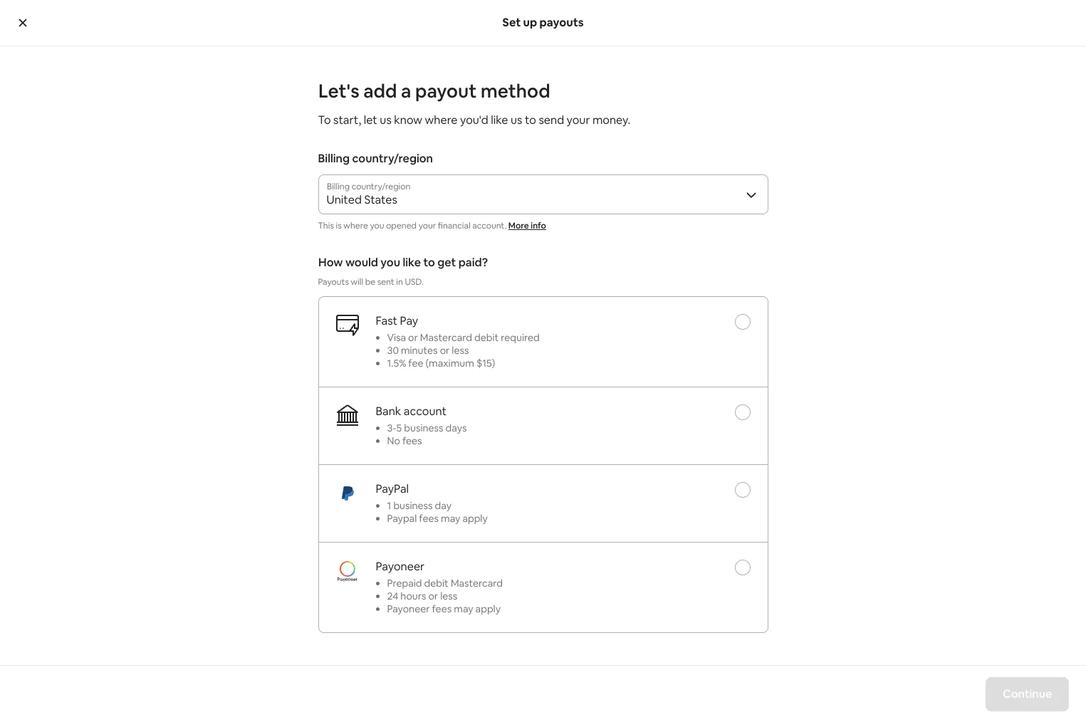 Task type: locate. For each thing, give the bounding box(es) containing it.
0 horizontal spatial where
[[344, 220, 368, 231]]

to left send
[[525, 113, 536, 127]]

0 vertical spatial debit
[[474, 331, 499, 344]]

0 vertical spatial business
[[404, 422, 443, 435]]

your right opened
[[418, 220, 436, 231]]

2 vertical spatial fees
[[432, 603, 452, 616]]

opened
[[386, 220, 417, 231]]

None radio
[[735, 314, 750, 330]]

0 horizontal spatial debit
[[424, 577, 449, 590]]

to
[[525, 113, 536, 127], [423, 255, 435, 270]]

country/region
[[352, 151, 433, 166]]

to up usd.
[[423, 255, 435, 270]]

less inside fast pay visa or mastercard debit required 30 minutes or less 1.5% fee (maximum $15)
[[452, 344, 469, 357]]

bank account 3-5 business days no fees
[[376, 404, 467, 448]]

you left opened
[[370, 220, 384, 231]]

None radio
[[735, 405, 750, 420]]

how
[[318, 255, 343, 270]]

mastercard up (maximum
[[420, 331, 472, 344]]

(maximum
[[426, 357, 474, 370]]

0 vertical spatial less
[[452, 344, 469, 357]]

us
[[380, 113, 392, 127], [511, 113, 522, 127]]

like up usd.
[[402, 255, 421, 270]]

fees right the hours
[[432, 603, 452, 616]]

0 vertical spatial mastercard
[[420, 331, 472, 344]]

you up sent
[[380, 255, 400, 270]]

visa
[[387, 331, 406, 344]]

1 horizontal spatial where
[[425, 113, 458, 127]]

business inside paypal 1 business day paypal fees may apply
[[393, 500, 433, 512]]

day
[[435, 500, 451, 512]]

business
[[404, 422, 443, 435], [393, 500, 433, 512]]

may
[[441, 512, 460, 525], [454, 603, 473, 616]]

may right the hours
[[454, 603, 473, 616]]

1 vertical spatial to
[[423, 255, 435, 270]]

to inside how would you like to get paid? payouts will be sent in usd.
[[423, 255, 435, 270]]

fees inside bank account 3-5 business days no fees
[[402, 435, 422, 448]]

0 vertical spatial may
[[441, 512, 460, 525]]

set
[[502, 15, 521, 30]]

1 vertical spatial apply
[[475, 603, 501, 616]]

fees right 5
[[402, 435, 422, 448]]

you
[[370, 220, 384, 231], [380, 255, 400, 270]]

like right you'd
[[491, 113, 508, 127]]

1 vertical spatial you
[[380, 255, 400, 270]]

may right the paypal on the bottom left of the page
[[441, 512, 460, 525]]

where down the let's add a payout method
[[425, 113, 458, 127]]

1 horizontal spatial us
[[511, 113, 522, 127]]

like
[[491, 113, 508, 127], [402, 255, 421, 270]]

info
[[531, 220, 546, 231]]

1
[[387, 500, 391, 512]]

1 vertical spatial mastercard
[[451, 577, 503, 590]]

0 horizontal spatial your
[[418, 220, 436, 231]]

or
[[408, 331, 418, 344], [440, 344, 450, 357], [428, 590, 438, 603]]

less right the hours
[[440, 590, 457, 603]]

fees right the paypal on the bottom left of the page
[[419, 512, 439, 525]]

1 horizontal spatial like
[[491, 113, 508, 127]]

billing
[[318, 151, 350, 166]]

prepaid
[[387, 577, 422, 590]]

1 vertical spatial payoneer
[[387, 603, 430, 616]]

0 horizontal spatial or
[[408, 331, 418, 344]]

or right visa
[[408, 331, 418, 344]]

payoneer up prepaid
[[376, 559, 424, 574]]

continue button
[[985, 677, 1069, 711]]

or right the hours
[[428, 590, 438, 603]]

let
[[364, 113, 377, 127]]

us right let
[[380, 113, 392, 127]]

payoneer
[[376, 559, 424, 574], [387, 603, 430, 616]]

close image
[[17, 17, 28, 28]]

payout method
[[415, 79, 550, 103]]

0 horizontal spatial to
[[423, 255, 435, 270]]

pay
[[400, 314, 418, 329]]

less
[[452, 344, 469, 357], [440, 590, 457, 603]]

more info button
[[508, 220, 546, 231]]

mastercard
[[420, 331, 472, 344], [451, 577, 503, 590]]

1.5%
[[387, 357, 406, 370]]

0 vertical spatial where
[[425, 113, 458, 127]]

1 vertical spatial your
[[418, 220, 436, 231]]

less inside payoneer prepaid debit mastercard 24 hours or less payoneer fees may apply
[[440, 590, 457, 603]]

to start, let us know where you'd like us to send your money.
[[318, 113, 630, 127]]

will
[[351, 277, 363, 288]]

where
[[425, 113, 458, 127], [344, 220, 368, 231]]

2 horizontal spatial or
[[440, 344, 450, 357]]

1 horizontal spatial to
[[525, 113, 536, 127]]

0 horizontal spatial like
[[402, 255, 421, 270]]

$15)
[[476, 357, 495, 370]]

more
[[508, 220, 529, 231]]

Payoneer radio
[[735, 560, 750, 576]]

let's
[[318, 79, 359, 103]]

mastercard right the hours
[[451, 577, 503, 590]]

1 us from the left
[[380, 113, 392, 127]]

debit right prepaid
[[424, 577, 449, 590]]

1 horizontal spatial debit
[[474, 331, 499, 344]]

business down account
[[404, 422, 443, 435]]

business right the 1
[[393, 500, 433, 512]]

0 vertical spatial like
[[491, 113, 508, 127]]

0 horizontal spatial us
[[380, 113, 392, 127]]

be
[[365, 277, 375, 288]]

billing country/region
[[318, 151, 433, 166]]

debit up $15)
[[474, 331, 499, 344]]

1 vertical spatial business
[[393, 500, 433, 512]]

payoneer prepaid debit mastercard 24 hours or less payoneer fees may apply
[[376, 559, 503, 616]]

payoneer down prepaid
[[387, 603, 430, 616]]

your
[[567, 113, 590, 127], [418, 220, 436, 231]]

usd.
[[405, 277, 424, 288]]

mastercard inside fast pay visa or mastercard debit required 30 minutes or less 1.5% fee (maximum $15)
[[420, 331, 472, 344]]

let's add a payout method
[[318, 79, 550, 103]]

0 vertical spatial your
[[567, 113, 590, 127]]

0 vertical spatial fees
[[402, 435, 422, 448]]

1 vertical spatial fees
[[419, 512, 439, 525]]

1 vertical spatial like
[[402, 255, 421, 270]]

1 vertical spatial where
[[344, 220, 368, 231]]

your right send
[[567, 113, 590, 127]]

debit
[[474, 331, 499, 344], [424, 577, 449, 590]]

1 horizontal spatial or
[[428, 590, 438, 603]]

in
[[396, 277, 403, 288]]

apply
[[462, 512, 488, 525], [475, 603, 501, 616]]

no
[[387, 435, 400, 448]]

1 vertical spatial less
[[440, 590, 457, 603]]

0 vertical spatial payoneer
[[376, 559, 424, 574]]

us left send
[[511, 113, 522, 127]]

less left $15)
[[452, 344, 469, 357]]

fees
[[402, 435, 422, 448], [419, 512, 439, 525], [432, 603, 452, 616]]

fees inside paypal 1 business day paypal fees may apply
[[419, 512, 439, 525]]

paypal 1 business day paypal fees may apply
[[376, 482, 488, 525]]

0 vertical spatial apply
[[462, 512, 488, 525]]

account
[[404, 404, 446, 419]]

or right minutes
[[440, 344, 450, 357]]

1 vertical spatial debit
[[424, 577, 449, 590]]

where right is
[[344, 220, 368, 231]]

1 vertical spatial may
[[454, 603, 473, 616]]



Task type: describe. For each thing, give the bounding box(es) containing it.
start,
[[333, 113, 361, 127]]

paypal
[[376, 482, 409, 497]]

fast pay visa or mastercard debit required 30 minutes or less 1.5% fee (maximum $15)
[[376, 314, 540, 370]]

may inside paypal 1 business day paypal fees may apply
[[441, 512, 460, 525]]

hours
[[400, 590, 426, 603]]

mastercard inside payoneer prepaid debit mastercard 24 hours or less payoneer fees may apply
[[451, 577, 503, 590]]

you'd
[[460, 113, 488, 127]]

fast
[[376, 314, 397, 329]]

know
[[394, 113, 422, 127]]

bank
[[376, 404, 401, 419]]

set up payouts
[[502, 15, 584, 30]]

30
[[387, 344, 399, 357]]

would
[[345, 255, 378, 270]]

financial
[[438, 220, 470, 231]]

account.
[[472, 220, 506, 231]]

money.
[[592, 113, 630, 127]]

2 us from the left
[[511, 113, 522, 127]]

paypal
[[387, 512, 417, 525]]

this is where you opened your financial account. more info
[[318, 220, 546, 231]]

a
[[401, 79, 411, 103]]

like inside how would you like to get paid? payouts will be sent in usd.
[[402, 255, 421, 270]]

fees inside payoneer prepaid debit mastercard 24 hours or less payoneer fees may apply
[[432, 603, 452, 616]]

required
[[501, 331, 540, 344]]

sent
[[377, 277, 394, 288]]

24
[[387, 590, 398, 603]]

may inside payoneer prepaid debit mastercard 24 hours or less payoneer fees may apply
[[454, 603, 473, 616]]

0 vertical spatial you
[[370, 220, 384, 231]]

apply inside paypal 1 business day paypal fees may apply
[[462, 512, 488, 525]]

5
[[396, 422, 402, 435]]

payouts
[[318, 277, 349, 288]]

or inside payoneer prepaid debit mastercard 24 hours or less payoneer fees may apply
[[428, 590, 438, 603]]

days
[[446, 422, 467, 435]]

fee
[[408, 357, 423, 370]]

you inside how would you like to get paid? payouts will be sent in usd.
[[380, 255, 400, 270]]

get paid?
[[437, 255, 488, 270]]

up
[[523, 15, 537, 30]]

payouts
[[540, 15, 584, 30]]

PayPal radio
[[735, 482, 750, 498]]

continue
[[1002, 686, 1052, 701]]

1 horizontal spatial your
[[567, 113, 590, 127]]

add
[[363, 79, 397, 103]]

apply inside payoneer prepaid debit mastercard 24 hours or less payoneer fees may apply
[[475, 603, 501, 616]]

debit inside payoneer prepaid debit mastercard 24 hours or less payoneer fees may apply
[[424, 577, 449, 590]]

how would you like to get paid? payouts will be sent in usd.
[[318, 255, 488, 288]]

this
[[318, 220, 334, 231]]

minutes
[[401, 344, 438, 357]]

0 vertical spatial to
[[525, 113, 536, 127]]

debit inside fast pay visa or mastercard debit required 30 minutes or less 1.5% fee (maximum $15)
[[474, 331, 499, 344]]

business inside bank account 3-5 business days no fees
[[404, 422, 443, 435]]

send
[[539, 113, 564, 127]]

is
[[336, 220, 342, 231]]

3-
[[387, 422, 396, 435]]

to
[[318, 113, 331, 127]]



Task type: vqa. For each thing, say whether or not it's contained in the screenshot.
'EXPERIENCES' at the top left
no



